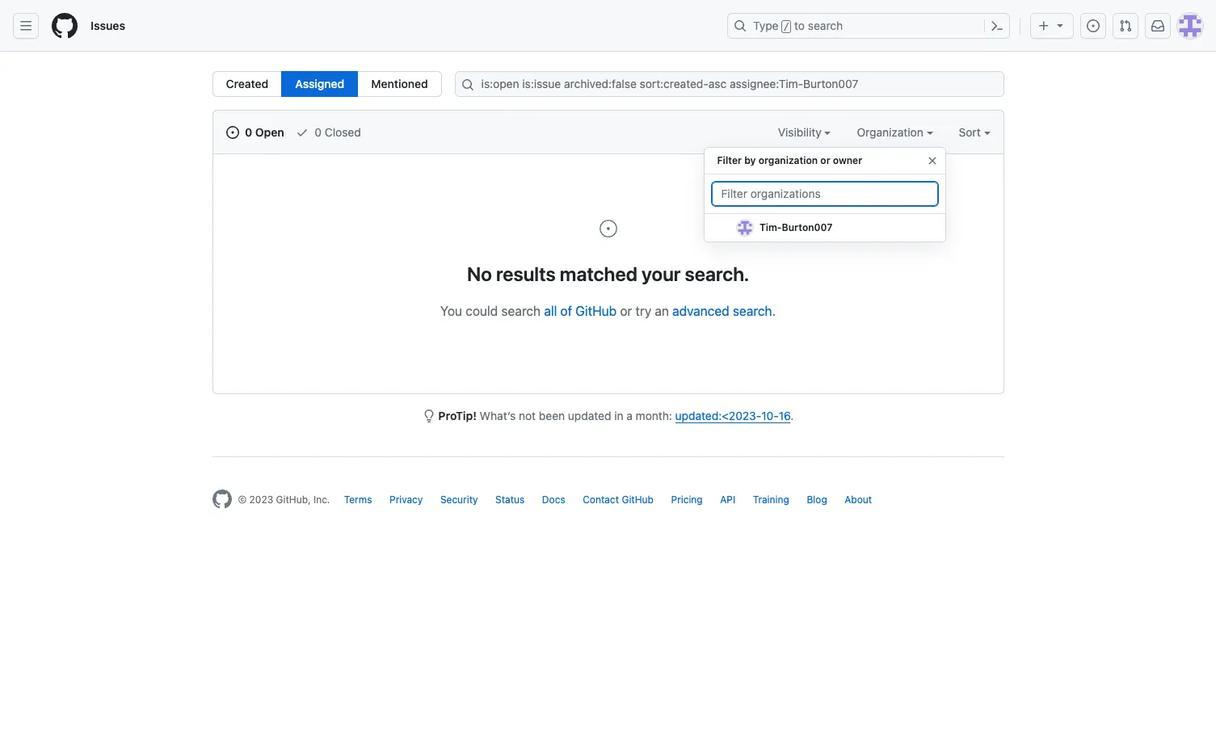Task type: describe. For each thing, give the bounding box(es) containing it.
search image
[[461, 78, 474, 91]]

protip! what's not been updated in a month: updated:<2023-10-16 .
[[438, 409, 794, 423]]

created link
[[212, 71, 282, 97]]

@tim burton007 image
[[737, 220, 753, 236]]

Filter organizations text field
[[711, 181, 939, 207]]

training
[[753, 494, 789, 506]]

created
[[226, 77, 268, 91]]

mentioned link
[[357, 71, 442, 97]]

homepage image
[[52, 13, 78, 39]]

all
[[544, 304, 557, 318]]

a
[[626, 409, 633, 423]]

been
[[539, 409, 565, 423]]

search.
[[685, 263, 749, 285]]

privacy
[[390, 494, 423, 506]]

homepage image
[[212, 490, 232, 509]]

owner
[[833, 154, 862, 166]]

plus image
[[1038, 19, 1050, 32]]

organization button
[[857, 124, 933, 141]]

by
[[744, 154, 756, 166]]

git pull request image
[[1119, 19, 1132, 32]]

type / to search
[[753, 19, 843, 32]]

matched
[[560, 263, 637, 285]]

burton007
[[781, 221, 832, 234]]

issue opened image
[[598, 219, 618, 238]]

. for you could search all of github or try an advanced search .
[[772, 304, 776, 318]]

filter by organization or owner
[[717, 154, 862, 166]]

in
[[614, 409, 623, 423]]

you could search all of github or try an advanced search .
[[440, 304, 776, 318]]

0 for open
[[245, 125, 252, 139]]

docs
[[542, 494, 565, 506]]

sort
[[959, 125, 981, 139]]

©
[[238, 494, 247, 506]]

organization
[[758, 154, 818, 166]]

type
[[753, 19, 779, 32]]

0 closed
[[312, 125, 361, 139]]

month:
[[636, 409, 672, 423]]

Issues search field
[[455, 71, 1004, 97]]

light bulb image
[[422, 410, 435, 423]]

could
[[466, 304, 498, 318]]

0 horizontal spatial or
[[620, 304, 632, 318]]

/
[[784, 21, 789, 32]]

api
[[720, 494, 735, 506]]

terms
[[344, 494, 372, 506]]

check image
[[295, 126, 308, 139]]

1 horizontal spatial search
[[733, 304, 772, 318]]

close menu image
[[926, 154, 939, 167]]

0 open
[[242, 125, 284, 139]]

sort button
[[959, 124, 990, 141]]

visibility
[[778, 125, 825, 139]]

issue opened image inside 0 open link
[[226, 126, 239, 139]]

0 horizontal spatial search
[[501, 304, 541, 318]]

no
[[467, 263, 492, 285]]

open
[[255, 125, 284, 139]]

terms link
[[344, 494, 372, 506]]

contact
[[583, 494, 619, 506]]

docs link
[[542, 494, 565, 506]]

security link
[[440, 494, 478, 506]]

tim-burton007
[[759, 221, 832, 234]]

updated:<2023-
[[675, 409, 761, 423]]

status
[[495, 494, 525, 506]]

0 vertical spatial issue opened image
[[1087, 19, 1100, 32]]

updated:<2023-10-16 link
[[675, 409, 791, 423]]



Task type: vqa. For each thing, say whether or not it's contained in the screenshot.
check circle fill icon corresponding to @gorhill image over @STEPHENHAWK8054 image
no



Task type: locate. For each thing, give the bounding box(es) containing it.
tim-
[[759, 221, 782, 234]]

2023
[[249, 494, 273, 506]]

github right contact
[[622, 494, 654, 506]]

© 2023 github, inc.
[[238, 494, 330, 506]]

updated
[[568, 409, 611, 423]]

issues
[[91, 19, 125, 32]]

contact github link
[[583, 494, 654, 506]]

mentioned
[[371, 77, 428, 91]]

1 0 from the left
[[245, 125, 252, 139]]

github right of at top
[[576, 304, 617, 318]]

1 horizontal spatial issue opened image
[[1087, 19, 1100, 32]]

or left try
[[620, 304, 632, 318]]

triangle down image
[[1054, 19, 1067, 32]]

organization
[[857, 125, 926, 139]]

notifications image
[[1151, 19, 1164, 32]]

tim-burton007 link
[[704, 214, 945, 242]]

filter
[[717, 154, 742, 166]]

. right advanced
[[772, 304, 776, 318]]

16
[[779, 409, 791, 423]]

to
[[794, 19, 805, 32]]

try
[[635, 304, 651, 318]]

footer
[[199, 457, 1017, 549]]

inc.
[[313, 494, 330, 506]]

0 vertical spatial .
[[772, 304, 776, 318]]

issue opened image
[[1087, 19, 1100, 32], [226, 126, 239, 139]]

.
[[772, 304, 776, 318], [791, 409, 794, 423]]

footer containing © 2023 github, inc.
[[199, 457, 1017, 549]]

or inside menu
[[820, 154, 830, 166]]

2 horizontal spatial search
[[808, 19, 843, 32]]

what's
[[480, 409, 516, 423]]

api link
[[720, 494, 735, 506]]

issues element
[[212, 71, 442, 97]]

github
[[576, 304, 617, 318], [622, 494, 654, 506]]

search right to
[[808, 19, 843, 32]]

no results matched your search.
[[467, 263, 749, 285]]

0
[[245, 125, 252, 139], [315, 125, 322, 139]]

security
[[440, 494, 478, 506]]

advanced search link
[[672, 304, 772, 318]]

contact github
[[583, 494, 654, 506]]

1 horizontal spatial 0
[[315, 125, 322, 139]]

2 0 from the left
[[315, 125, 322, 139]]

0 left the open
[[245, 125, 252, 139]]

closed
[[325, 125, 361, 139]]

training link
[[753, 494, 789, 506]]

0 horizontal spatial issue opened image
[[226, 126, 239, 139]]

issue opened image left the git pull request image
[[1087, 19, 1100, 32]]

. right 10-
[[791, 409, 794, 423]]

search
[[808, 19, 843, 32], [501, 304, 541, 318], [733, 304, 772, 318]]

github inside footer
[[622, 494, 654, 506]]

or left owner
[[820, 154, 830, 166]]

0 vertical spatial or
[[820, 154, 830, 166]]

. for protip! what's not been updated in a month: updated:<2023-10-16 .
[[791, 409, 794, 423]]

blog
[[807, 494, 827, 506]]

filter by organization menu
[[703, 141, 946, 255]]

search left all
[[501, 304, 541, 318]]

Search all issues text field
[[455, 71, 1004, 97]]

1 horizontal spatial or
[[820, 154, 830, 166]]

0 horizontal spatial .
[[772, 304, 776, 318]]

all of github link
[[544, 304, 617, 318]]

protip!
[[438, 409, 477, 423]]

an
[[655, 304, 669, 318]]

1 horizontal spatial .
[[791, 409, 794, 423]]

1 vertical spatial or
[[620, 304, 632, 318]]

command palette image
[[991, 19, 1004, 32]]

not
[[519, 409, 536, 423]]

1 vertical spatial issue opened image
[[226, 126, 239, 139]]

or
[[820, 154, 830, 166], [620, 304, 632, 318]]

pricing link
[[671, 494, 703, 506]]

privacy link
[[390, 494, 423, 506]]

advanced
[[672, 304, 729, 318]]

10-
[[761, 409, 779, 423]]

search down the search.
[[733, 304, 772, 318]]

github,
[[276, 494, 311, 506]]

about
[[845, 494, 872, 506]]

visibility button
[[778, 124, 831, 141]]

0 horizontal spatial github
[[576, 304, 617, 318]]

0 horizontal spatial 0
[[245, 125, 252, 139]]

you
[[440, 304, 462, 318]]

status link
[[495, 494, 525, 506]]

1 vertical spatial github
[[622, 494, 654, 506]]

of
[[560, 304, 572, 318]]

blog link
[[807, 494, 827, 506]]

0 vertical spatial github
[[576, 304, 617, 318]]

1 horizontal spatial github
[[622, 494, 654, 506]]

0 for closed
[[315, 125, 322, 139]]

1 vertical spatial .
[[791, 409, 794, 423]]

results
[[496, 263, 556, 285]]

your
[[642, 263, 681, 285]]

pricing
[[671, 494, 703, 506]]

0 open link
[[226, 124, 284, 141]]

about link
[[845, 494, 872, 506]]

0 right check image
[[315, 125, 322, 139]]

issue opened image left 0 open
[[226, 126, 239, 139]]

0 closed link
[[295, 124, 361, 141]]



